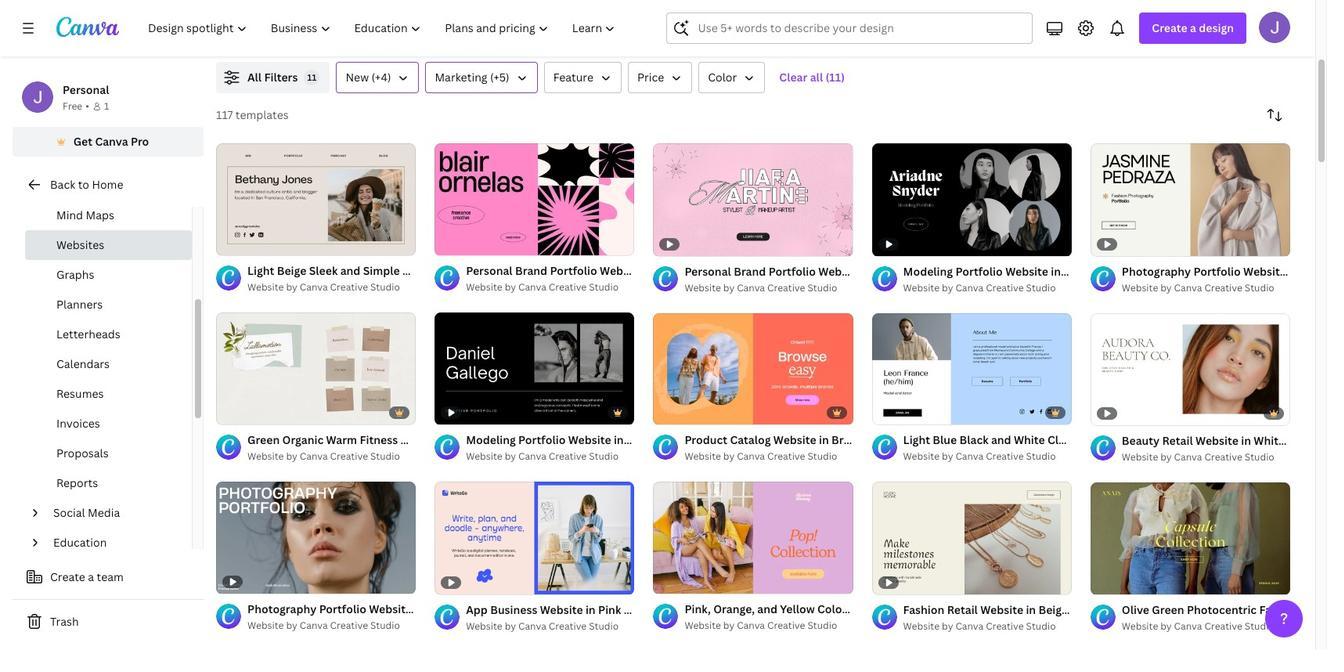 Task type: describe. For each thing, give the bounding box(es) containing it.
new (+4)
[[346, 70, 391, 85]]

education
[[53, 535, 107, 550]]

by inside pink, orange, and yellow colorful blocks beauty retail website website by canva creative studio
[[724, 619, 735, 632]]

creative inside light beige sleek and simple blogger personal website website by canva creative studio
[[330, 280, 368, 294]]

letterheads
[[56, 327, 120, 342]]

back to home link
[[13, 169, 204, 201]]

1 for product catalog website in bright red white chic photocentric frames style
[[665, 406, 669, 418]]

olive green photocentric fashion e-com link
[[1122, 602, 1328, 619]]

light
[[248, 263, 275, 278]]

by inside light beige sleek and simple blogger personal website website by canva creative studio
[[286, 280, 298, 294]]

beauty retail website in white and gre link
[[1122, 433, 1328, 450]]

Search search field
[[698, 13, 1023, 43]]

(+5)
[[490, 70, 510, 85]]

get
[[73, 134, 92, 149]]

filters
[[264, 70, 298, 85]]

calendars link
[[25, 349, 192, 379]]

beauty inside beauty retail website in white and gre website by canva creative studio
[[1122, 433, 1160, 448]]

green organic warm fitness bio-link website image
[[216, 312, 416, 425]]

home
[[92, 177, 123, 192]]

team
[[97, 570, 124, 584]]

1 vertical spatial 1 of 6 link
[[1091, 482, 1291, 595]]

blogger
[[403, 263, 444, 278]]

studio inside pink, orange, and yellow colorful blocks beauty retail website website by canva creative studio
[[808, 619, 838, 632]]

light beige sleek and simple blogger personal website image
[[216, 143, 416, 256]]

a for design
[[1191, 20, 1197, 35]]

price
[[638, 70, 665, 85]]

create a team button
[[13, 562, 204, 593]]

proposals
[[56, 446, 109, 461]]

planners link
[[25, 290, 192, 320]]

canva inside green organic warm fitness bio-link website website by canva creative studio
[[300, 450, 328, 463]]

clear all (11) button
[[772, 62, 853, 93]]

fashion retail website in beige and grey organic warm style website by canva creative studio
[[904, 602, 1227, 633]]

planners
[[56, 297, 103, 312]]

creative inside fashion retail website in beige and grey organic warm style website by canva creative studio
[[986, 620, 1024, 633]]

studio inside olive green photocentric fashion e-com website by canva creative studio
[[1245, 620, 1275, 633]]

templates
[[236, 107, 289, 122]]

creative inside pink, orange, and yellow colorful blocks beauty retail website website by canva creative studio
[[768, 619, 806, 632]]

pink,
[[685, 602, 711, 617]]

free
[[63, 99, 82, 113]]

of for pink, orange, and yellow colorful blocks beauty retail website
[[671, 575, 680, 587]]

graphs
[[56, 267, 94, 282]]

and inside pink, orange, and yellow colorful blocks beauty retail website website by canva creative studio
[[758, 602, 778, 617]]

fashion retail website in beige and grey organic warm style link
[[904, 602, 1227, 619]]

fashion inside olive green photocentric fashion e-com website by canva creative studio
[[1260, 602, 1301, 617]]

11
[[308, 71, 317, 83]]

color
[[708, 70, 737, 85]]

retail inside pink, orange, and yellow colorful blocks beauty retail website website by canva creative studio
[[942, 602, 973, 617]]

media
[[88, 505, 120, 520]]

light beige sleek and simple blogger personal website website by canva creative studio
[[248, 263, 538, 294]]

retail for fashion
[[948, 602, 978, 617]]

color button
[[699, 62, 766, 93]]

calendars
[[56, 356, 110, 371]]

com
[[1315, 602, 1328, 617]]

colorful
[[818, 602, 862, 617]]

letterheads link
[[25, 320, 192, 349]]

pink, orange, and yellow colorful blocks beauty retail website link
[[685, 601, 1019, 618]]

invoices link
[[25, 409, 192, 439]]

bio-
[[401, 432, 423, 447]]

in for beige
[[1027, 602, 1037, 617]]

get canva pro
[[73, 134, 149, 149]]

websites
[[56, 237, 104, 252]]

get canva pro button
[[13, 127, 204, 157]]

all
[[811, 70, 823, 85]]

canva inside light beige sleek and simple blogger personal website website by canva creative studio
[[300, 280, 328, 294]]

(+4)
[[372, 70, 391, 85]]

trash
[[50, 614, 79, 629]]

trash link
[[13, 606, 204, 638]]

olive green photocentric fashion e-com website by canva creative studio
[[1122, 602, 1328, 633]]

photocentric
[[1188, 602, 1257, 617]]

clear all (11)
[[780, 70, 845, 85]]

beauty retail website in white and gre website by canva creative studio
[[1122, 433, 1328, 464]]

warm inside green organic warm fitness bio-link website website by canva creative studio
[[326, 432, 357, 447]]

studio inside beauty retail website in white and gre website by canva creative studio
[[1245, 451, 1275, 464]]

light blue black and white clean minimal model & actor resume website image
[[872, 313, 1072, 425]]

studio inside light beige sleek and simple blogger personal website website by canva creative studio
[[371, 280, 400, 294]]

1 for olive green photocentric fashion e-commerce website
[[1102, 576, 1107, 588]]

free •
[[63, 99, 89, 113]]

marketing (+5) button
[[426, 62, 538, 93]]

grey
[[1094, 602, 1119, 617]]

fitness
[[360, 432, 398, 447]]

warm inside fashion retail website in beige and grey organic warm style website by canva creative studio
[[1166, 602, 1197, 617]]

organic inside green organic warm fitness bio-link website website by canva creative studio
[[282, 432, 324, 447]]

beige inside fashion retail website in beige and grey organic warm style website by canva creative studio
[[1039, 602, 1069, 617]]

olive green photocentric fashion e-commerce website image
[[1091, 482, 1291, 595]]

studio inside green organic warm fitness bio-link website website by canva creative studio
[[371, 450, 400, 463]]

blocks
[[864, 602, 899, 617]]

top level navigation element
[[138, 13, 629, 44]]

pink, orange, and yellow colorful blocks beauty retail website image
[[654, 482, 854, 594]]

1 of 6 for olive green photocentric fashion e-commerce website
[[1102, 576, 1125, 588]]

new
[[346, 70, 369, 85]]

orange,
[[714, 602, 755, 617]]

0 vertical spatial personal
[[63, 82, 109, 97]]

6 for product catalog website in bright red white chic photocentric frames style
[[682, 406, 688, 418]]



Task type: vqa. For each thing, say whether or not it's contained in the screenshot.
Offer.
no



Task type: locate. For each thing, give the bounding box(es) containing it.
a inside the create a design 'dropdown button'
[[1191, 20, 1197, 35]]

1 horizontal spatial 1 of 6 link
[[1091, 482, 1291, 595]]

0 vertical spatial 6
[[682, 406, 688, 418]]

create inside the create a design 'dropdown button'
[[1153, 20, 1188, 35]]

canva inside fashion retail website in beige and grey organic warm style website by canva creative studio
[[956, 620, 984, 633]]

personal
[[63, 82, 109, 97], [446, 263, 493, 278]]

a left 'design'
[[1191, 20, 1197, 35]]

fashion left e-
[[1260, 602, 1301, 617]]

0 vertical spatial green
[[248, 432, 280, 447]]

2 fashion from the left
[[1260, 602, 1301, 617]]

light beige sleek and simple blogger personal website link
[[248, 262, 538, 280]]

a for team
[[88, 570, 94, 584]]

beige left grey
[[1039, 602, 1069, 617]]

pro
[[131, 134, 149, 149]]

create for create a design
[[1153, 20, 1188, 35]]

1 vertical spatial in
[[1027, 602, 1037, 617]]

1 vertical spatial green
[[1153, 602, 1185, 617]]

1 vertical spatial personal
[[446, 263, 493, 278]]

mind maps link
[[25, 201, 192, 230]]

create a design button
[[1140, 13, 1247, 44]]

beige right light
[[277, 263, 307, 278]]

personal brand portfolio website in fuchsia black cream anti-design style image
[[435, 143, 635, 256]]

1 for pink, orange, and yellow colorful blocks beauty retail website image
[[665, 575, 669, 587]]

link
[[423, 432, 445, 447]]

warm
[[326, 432, 357, 447], [1166, 602, 1197, 617]]

1 of 6 for product catalog website in bright red white chic photocentric frames style
[[665, 406, 688, 418]]

1 horizontal spatial beauty
[[1122, 433, 1160, 448]]

social media
[[53, 505, 120, 520]]

fashion inside fashion retail website in beige and grey organic warm style website by canva creative studio
[[904, 602, 945, 617]]

clear
[[780, 70, 808, 85]]

0 horizontal spatial 1 of 6 link
[[654, 313, 854, 425]]

personal inside light beige sleek and simple blogger personal website website by canva creative studio
[[446, 263, 493, 278]]

1 of 5 link
[[654, 482, 854, 594]]

0 vertical spatial 1 of 6 link
[[654, 313, 854, 425]]

None search field
[[667, 13, 1034, 44]]

1 vertical spatial create
[[50, 570, 85, 584]]

0 vertical spatial organic
[[282, 432, 324, 447]]

1 horizontal spatial organic
[[1122, 602, 1163, 617]]

0 vertical spatial 1 of 6
[[665, 406, 688, 418]]

in for white
[[1242, 433, 1252, 448]]

in inside fashion retail website in beige and grey organic warm style website by canva creative studio
[[1027, 602, 1037, 617]]

sleek
[[309, 263, 338, 278]]

pink, orange, and yellow colorful blocks beauty retail website website by canva creative studio
[[685, 602, 1019, 632]]

5
[[682, 575, 687, 587]]

0 horizontal spatial beauty
[[902, 602, 940, 617]]

0 horizontal spatial fashion
[[904, 602, 945, 617]]

warm left style
[[1166, 602, 1197, 617]]

green inside olive green photocentric fashion e-com website by canva creative studio
[[1153, 602, 1185, 617]]

0 horizontal spatial organic
[[282, 432, 324, 447]]

beige
[[277, 263, 307, 278], [1039, 602, 1069, 617]]

1 vertical spatial 1 of 6
[[1102, 576, 1125, 588]]

1 vertical spatial 6
[[1119, 576, 1125, 588]]

new (+4) button
[[336, 62, 419, 93]]

marketing
[[435, 70, 488, 85]]

0 vertical spatial warm
[[326, 432, 357, 447]]

retail
[[1163, 433, 1194, 448], [942, 602, 973, 617], [948, 602, 978, 617]]

gre
[[1311, 433, 1328, 448]]

Sort by button
[[1260, 99, 1291, 131]]

1 vertical spatial a
[[88, 570, 94, 584]]

to
[[78, 177, 89, 192]]

all
[[248, 70, 262, 85]]

1 vertical spatial beauty
[[902, 602, 940, 617]]

feature
[[554, 70, 594, 85]]

and inside beauty retail website in white and gre website by canva creative studio
[[1288, 433, 1308, 448]]

green
[[248, 432, 280, 447], [1153, 602, 1185, 617]]

canva inside beauty retail website in white and gre website by canva creative studio
[[1175, 451, 1203, 464]]

117
[[216, 107, 233, 122]]

and left grey
[[1071, 602, 1091, 617]]

create down the education
[[50, 570, 85, 584]]

and left yellow
[[758, 602, 778, 617]]

all filters
[[248, 70, 298, 85]]

0 vertical spatial beauty
[[1122, 433, 1160, 448]]

create for create a team
[[50, 570, 85, 584]]

by inside fashion retail website in beige and grey organic warm style website by canva creative studio
[[942, 620, 954, 633]]

0 vertical spatial in
[[1242, 433, 1252, 448]]

warm left fitness on the bottom
[[326, 432, 357, 447]]

beige inside light beige sleek and simple blogger personal website website by canva creative studio
[[277, 263, 307, 278]]

canva inside button
[[95, 134, 128, 149]]

1 horizontal spatial warm
[[1166, 602, 1197, 617]]

canva inside pink, orange, and yellow colorful blocks beauty retail website website by canva creative studio
[[737, 619, 765, 632]]

website inside olive green photocentric fashion e-com website by canva creative studio
[[1122, 620, 1159, 633]]

resumes link
[[25, 379, 192, 409]]

1 horizontal spatial in
[[1242, 433, 1252, 448]]

organic right grey
[[1122, 602, 1163, 617]]

1 horizontal spatial beige
[[1039, 602, 1069, 617]]

personal right blogger
[[446, 263, 493, 278]]

1 horizontal spatial fashion
[[1260, 602, 1301, 617]]

green organic warm fitness bio-link website website by canva creative studio
[[248, 432, 490, 463]]

1 horizontal spatial 1 of 6
[[1102, 576, 1125, 588]]

117 templates
[[216, 107, 289, 122]]

and inside light beige sleek and simple blogger personal website website by canva creative studio
[[340, 263, 361, 278]]

1 vertical spatial warm
[[1166, 602, 1197, 617]]

retail for beauty
[[1163, 433, 1194, 448]]

a inside create a team button
[[88, 570, 94, 584]]

6 for olive green photocentric fashion e-commerce website
[[1119, 576, 1125, 588]]

0 horizontal spatial a
[[88, 570, 94, 584]]

0 horizontal spatial warm
[[326, 432, 357, 447]]

fashion
[[904, 602, 945, 617], [1260, 602, 1301, 617]]

olive
[[1122, 602, 1150, 617]]

marketing (+5)
[[435, 70, 510, 85]]

and inside fashion retail website in beige and grey organic warm style website by canva creative studio
[[1071, 602, 1091, 617]]

create
[[1153, 20, 1188, 35], [50, 570, 85, 584]]

create left 'design'
[[1153, 20, 1188, 35]]

and
[[340, 263, 361, 278], [1288, 433, 1308, 448], [758, 602, 778, 617], [1071, 602, 1091, 617]]

0 horizontal spatial 6
[[682, 406, 688, 418]]

0 horizontal spatial in
[[1027, 602, 1037, 617]]

and right "sleek" at the top of the page
[[340, 263, 361, 278]]

personal up •
[[63, 82, 109, 97]]

and left gre
[[1288, 433, 1308, 448]]

•
[[86, 99, 89, 113]]

1 horizontal spatial a
[[1191, 20, 1197, 35]]

education link
[[47, 528, 183, 558]]

1 vertical spatial organic
[[1122, 602, 1163, 617]]

by inside green organic warm fitness bio-link website website by canva creative studio
[[286, 450, 298, 463]]

create inside create a team button
[[50, 570, 85, 584]]

proposals link
[[25, 439, 192, 468]]

0 horizontal spatial beige
[[277, 263, 307, 278]]

retail inside beauty retail website in white and gre website by canva creative studio
[[1163, 433, 1194, 448]]

create a design
[[1153, 20, 1235, 35]]

retail inside fashion retail website in beige and grey organic warm style website by canva creative studio
[[948, 602, 978, 617]]

maps
[[86, 208, 114, 222]]

0 vertical spatial beige
[[277, 263, 307, 278]]

fashion right blocks
[[904, 602, 945, 617]]

price button
[[628, 62, 693, 93]]

1 vertical spatial beige
[[1039, 602, 1069, 617]]

graphs link
[[25, 260, 192, 290]]

back
[[50, 177, 75, 192]]

0 horizontal spatial 1 of 6
[[665, 406, 688, 418]]

feature button
[[544, 62, 622, 93]]

0 horizontal spatial personal
[[63, 82, 109, 97]]

0 vertical spatial a
[[1191, 20, 1197, 35]]

1 of 5
[[665, 575, 687, 587]]

of for olive green photocentric fashion e-com
[[1109, 576, 1117, 588]]

1 fashion from the left
[[904, 602, 945, 617]]

in left grey
[[1027, 602, 1037, 617]]

create a team
[[50, 570, 124, 584]]

1 horizontal spatial green
[[1153, 602, 1185, 617]]

social media link
[[47, 498, 183, 528]]

invoices
[[56, 416, 100, 431]]

by inside olive green photocentric fashion e-com website by canva creative studio
[[1161, 620, 1173, 633]]

white
[[1254, 433, 1286, 448]]

back to home
[[50, 177, 123, 192]]

beauty inside pink, orange, and yellow colorful blocks beauty retail website website by canva creative studio
[[902, 602, 940, 617]]

style
[[1199, 602, 1227, 617]]

1 horizontal spatial 6
[[1119, 576, 1125, 588]]

reports
[[56, 476, 98, 490]]

a
[[1191, 20, 1197, 35], [88, 570, 94, 584]]

1 horizontal spatial personal
[[446, 263, 493, 278]]

simple
[[363, 263, 400, 278]]

canva inside olive green photocentric fashion e-com website by canva creative studio
[[1175, 620, 1203, 633]]

product catalog website in bright red white chic photocentric frames style image
[[654, 313, 854, 425]]

0 horizontal spatial create
[[50, 570, 85, 584]]

design
[[1200, 20, 1235, 35]]

(11)
[[826, 70, 845, 85]]

1 horizontal spatial create
[[1153, 20, 1188, 35]]

by
[[286, 280, 298, 294], [505, 280, 516, 294], [724, 281, 735, 294], [942, 281, 954, 294], [1161, 281, 1173, 294], [286, 450, 298, 463], [505, 450, 516, 463], [724, 450, 735, 463], [942, 450, 954, 463], [1161, 451, 1173, 464], [286, 619, 298, 632], [724, 619, 735, 632], [505, 620, 516, 633], [942, 620, 954, 633], [1161, 620, 1173, 633]]

creative inside green organic warm fitness bio-link website website by canva creative studio
[[330, 450, 368, 463]]

in left white
[[1242, 433, 1252, 448]]

green organic warm fitness bio-link website link
[[248, 431, 490, 449]]

11 filter options selected element
[[304, 70, 320, 85]]

0 horizontal spatial green
[[248, 432, 280, 447]]

of
[[671, 406, 680, 418], [671, 575, 680, 587], [1109, 576, 1117, 588]]

6
[[682, 406, 688, 418], [1119, 576, 1125, 588]]

in inside beauty retail website in white and gre website by canva creative studio
[[1242, 433, 1252, 448]]

reports link
[[25, 468, 192, 498]]

by inside beauty retail website in white and gre website by canva creative studio
[[1161, 451, 1173, 464]]

green inside green organic warm fitness bio-link website website by canva creative studio
[[248, 432, 280, 447]]

resumes
[[56, 386, 104, 401]]

website by canva creative studio link
[[248, 280, 416, 295], [466, 280, 635, 295], [685, 280, 854, 296], [904, 280, 1072, 296], [1122, 280, 1291, 296], [248, 449, 416, 464], [466, 449, 635, 465], [685, 449, 854, 465], [904, 449, 1072, 465], [1122, 450, 1291, 465], [248, 618, 416, 634], [685, 618, 854, 634], [466, 619, 635, 635], [904, 619, 1072, 635], [1122, 619, 1291, 635]]

mind maps
[[56, 208, 114, 222]]

a left team
[[88, 570, 94, 584]]

studio inside fashion retail website in beige and grey organic warm style website by canva creative studio
[[1027, 620, 1056, 633]]

e-
[[1304, 602, 1315, 617]]

social
[[53, 505, 85, 520]]

organic down green organic warm fitness bio-link website image
[[282, 432, 324, 447]]

jacob simon image
[[1260, 12, 1291, 43]]

0 vertical spatial create
[[1153, 20, 1188, 35]]

creative
[[330, 280, 368, 294], [549, 280, 587, 294], [768, 281, 806, 294], [986, 281, 1024, 294], [1205, 281, 1243, 294], [330, 450, 368, 463], [549, 450, 587, 463], [768, 450, 806, 463], [986, 450, 1024, 463], [1205, 451, 1243, 464], [330, 619, 368, 632], [768, 619, 806, 632], [549, 620, 587, 633], [986, 620, 1024, 633], [1205, 620, 1243, 633]]

1
[[104, 99, 109, 113], [665, 406, 669, 418], [665, 575, 669, 587], [1102, 576, 1107, 588]]

website templates image
[[957, 0, 1291, 43], [957, 0, 1291, 43]]

organic inside fashion retail website in beige and grey organic warm style website by canva creative studio
[[1122, 602, 1163, 617]]

beauty
[[1122, 433, 1160, 448], [902, 602, 940, 617]]

creative inside olive green photocentric fashion e-com website by canva creative studio
[[1205, 620, 1243, 633]]

creative inside beauty retail website in white and gre website by canva creative studio
[[1205, 451, 1243, 464]]



